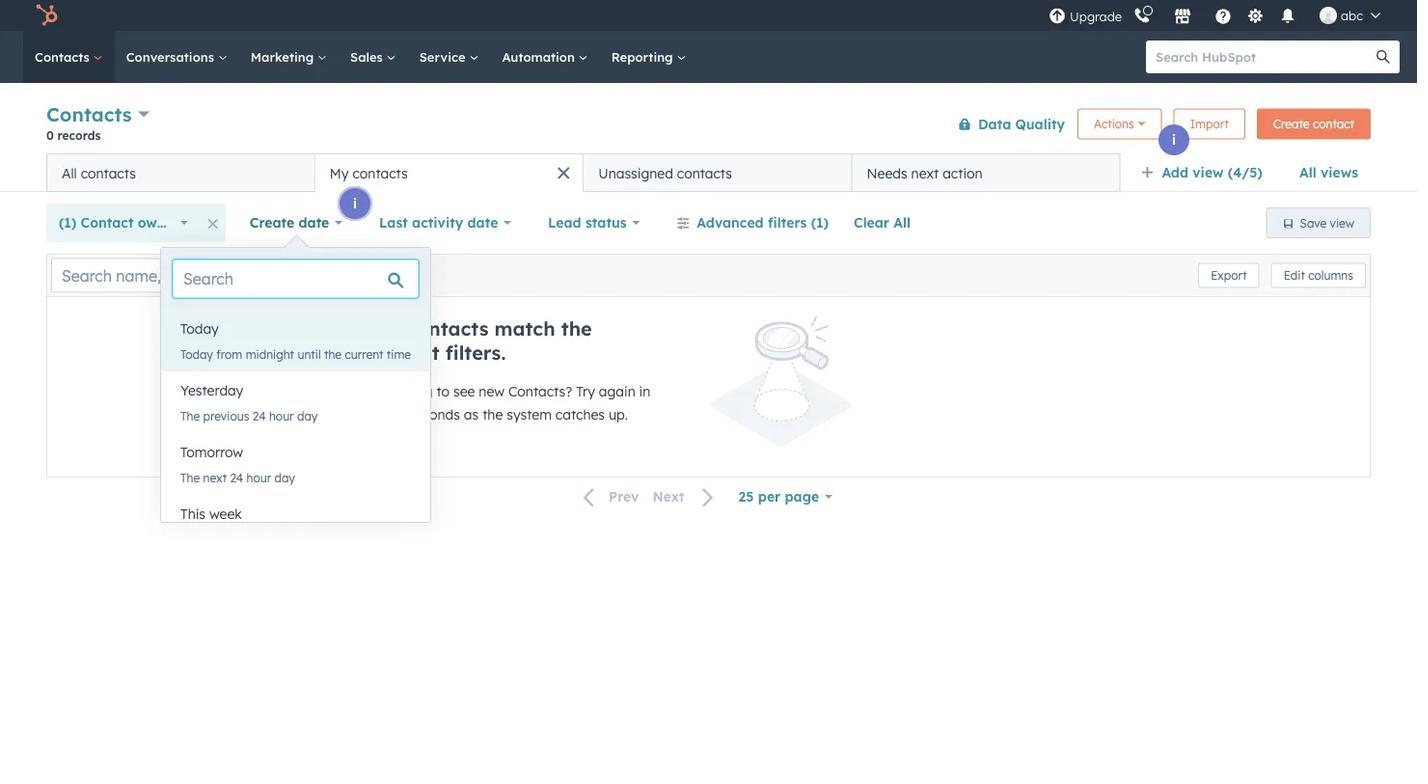 Task type: vqa. For each thing, say whether or not it's contained in the screenshot.
DATA QUALITY
yes



Task type: locate. For each thing, give the bounding box(es) containing it.
current down no
[[345, 347, 384, 361]]

0 vertical spatial the
[[561, 317, 592, 341]]

expecting to see new contacts? try again in a few seconds as the system catches up.
[[370, 383, 651, 423]]

24 inside "yesterday the previous 24 hour day"
[[253, 409, 266, 423]]

calling icon button
[[1126, 3, 1159, 28]]

my contacts button
[[315, 153, 584, 192]]

status
[[586, 214, 627, 231]]

all for all contacts
[[62, 165, 77, 181]]

0 vertical spatial day
[[297, 409, 318, 423]]

hubspot image
[[35, 4, 58, 27]]

create inside popup button
[[250, 214, 295, 231]]

1 vertical spatial create
[[250, 214, 295, 231]]

contacts down hubspot link
[[35, 49, 93, 65]]

advanced filters (1) button
[[664, 204, 841, 242]]

2 vertical spatial contacts
[[403, 317, 489, 341]]

0 horizontal spatial create
[[250, 214, 295, 231]]

the right match
[[561, 317, 592, 341]]

2 today from the top
[[180, 347, 213, 361]]

unassigned
[[598, 165, 673, 181]]

2 horizontal spatial contacts
[[677, 165, 732, 181]]

settings link
[[1244, 5, 1268, 26]]

again
[[599, 383, 636, 400]]

the down tomorrow
[[180, 470, 200, 485]]

1 vertical spatial hour
[[247, 470, 271, 485]]

abc
[[1341, 7, 1364, 23]]

notifications image
[[1280, 9, 1297, 26]]

0 vertical spatial today
[[180, 320, 219, 337]]

today today from midnight until the current time
[[180, 320, 411, 361]]

i button up add
[[1159, 124, 1190, 155]]

the right until
[[324, 347, 342, 361]]

yesterday
[[180, 382, 243, 399]]

view right 'save'
[[1330, 216, 1355, 230]]

sales
[[350, 49, 387, 65]]

create inside button
[[1274, 117, 1310, 131]]

1 horizontal spatial 24
[[253, 409, 266, 423]]

edit columns button
[[1272, 263, 1366, 288]]

save
[[1300, 216, 1327, 230]]

day up tomorrow button
[[297, 409, 318, 423]]

data
[[978, 115, 1012, 132]]

1 vertical spatial next
[[203, 470, 227, 485]]

tomorrow button
[[161, 433, 430, 472]]

1 vertical spatial the
[[324, 347, 342, 361]]

1 vertical spatial view
[[1330, 216, 1355, 230]]

0 horizontal spatial all
[[62, 165, 77, 181]]

current inside today today from midnight until the current time
[[345, 347, 384, 361]]

this week
[[180, 506, 242, 523]]

day up this week button
[[275, 470, 295, 485]]

(1) inside popup button
[[59, 214, 77, 231]]

0 horizontal spatial next
[[203, 470, 227, 485]]

conversations
[[126, 49, 218, 65]]

contacts down records
[[81, 165, 136, 181]]

yesterday the previous 24 hour day
[[180, 382, 318, 423]]

conversations link
[[115, 31, 239, 83]]

day for tomorrow
[[275, 470, 295, 485]]

0 vertical spatial view
[[1193, 164, 1224, 181]]

Search search field
[[173, 260, 419, 298]]

1 vertical spatial contacts
[[46, 102, 132, 126]]

0 vertical spatial next
[[912, 165, 939, 181]]

0 horizontal spatial the
[[324, 347, 342, 361]]

0 vertical spatial hour
[[269, 409, 294, 423]]

i down my contacts
[[353, 195, 357, 212]]

0 horizontal spatial day
[[275, 470, 295, 485]]

24 for tomorrow
[[230, 470, 243, 485]]

time
[[387, 347, 411, 361]]

today left from
[[180, 347, 213, 361]]

(1) contact owner
[[59, 214, 179, 231]]

create up the search "search box"
[[250, 214, 295, 231]]

upgrade image
[[1049, 8, 1066, 26]]

the down yesterday
[[180, 409, 200, 423]]

needs next action button
[[852, 153, 1121, 192]]

date
[[299, 214, 329, 231], [468, 214, 498, 231]]

contacts up the time
[[403, 317, 489, 341]]

all left views
[[1300, 164, 1317, 181]]

contacts link
[[23, 31, 115, 83]]

the inside "yesterday the previous 24 hour day"
[[180, 409, 200, 423]]

service link
[[408, 31, 491, 83]]

2 horizontal spatial all
[[1300, 164, 1317, 181]]

contact
[[1313, 117, 1355, 131]]

0 vertical spatial 24
[[253, 409, 266, 423]]

midnight
[[246, 347, 294, 361]]

all down 0 records
[[62, 165, 77, 181]]

24 inside tomorrow the next 24 hour day
[[230, 470, 243, 485]]

lead
[[548, 214, 582, 231]]

create
[[1274, 117, 1310, 131], [250, 214, 295, 231]]

contacts for all contacts
[[81, 165, 136, 181]]

hour up this week button
[[247, 470, 271, 485]]

service
[[419, 49, 469, 65]]

lead status
[[548, 214, 627, 231]]

system
[[507, 406, 552, 423]]

0 vertical spatial create
[[1274, 117, 1310, 131]]

0 vertical spatial i button
[[1159, 124, 1190, 155]]

1 horizontal spatial (1)
[[811, 214, 829, 231]]

1 horizontal spatial contacts
[[353, 165, 408, 181]]

all right clear
[[894, 214, 911, 231]]

1 horizontal spatial create
[[1274, 117, 1310, 131]]

no
[[370, 317, 397, 341]]

1 vertical spatial day
[[275, 470, 295, 485]]

1 vertical spatial the
[[180, 470, 200, 485]]

2 vertical spatial the
[[483, 406, 503, 423]]

24 for yesterday
[[253, 409, 266, 423]]

1 horizontal spatial all
[[894, 214, 911, 231]]

0 horizontal spatial contacts
[[81, 165, 136, 181]]

the inside tomorrow the next 24 hour day
[[180, 470, 200, 485]]

in
[[639, 383, 651, 400]]

contacts inside 'button'
[[353, 165, 408, 181]]

1 horizontal spatial next
[[912, 165, 939, 181]]

reporting link
[[600, 31, 698, 83]]

today button
[[161, 310, 430, 348]]

0 records
[[46, 128, 101, 142]]

prev
[[609, 488, 639, 505]]

2 horizontal spatial the
[[561, 317, 592, 341]]

0 vertical spatial i
[[1172, 131, 1176, 148]]

all contacts button
[[46, 153, 315, 192]]

2 (1) from the left
[[811, 214, 829, 231]]

contacts inside no contacts match the current filters.
[[403, 317, 489, 341]]

contacts
[[35, 49, 93, 65], [46, 102, 132, 126], [403, 317, 489, 341]]

create left contact
[[1274, 117, 1310, 131]]

few
[[382, 406, 404, 423]]

1 the from the top
[[180, 409, 200, 423]]

all for all views
[[1300, 164, 1317, 181]]

1 vertical spatial i button
[[340, 188, 371, 219]]

filters
[[768, 214, 807, 231]]

24 down tomorrow
[[230, 470, 243, 485]]

date up the search "search box"
[[299, 214, 329, 231]]

action
[[943, 165, 983, 181]]

1 horizontal spatial the
[[483, 406, 503, 423]]

25 per page
[[739, 488, 819, 505]]

1 horizontal spatial date
[[468, 214, 498, 231]]

no contacts match the current filters.
[[370, 317, 592, 365]]

data quality
[[978, 115, 1065, 132]]

my contacts
[[330, 165, 408, 181]]

per
[[758, 488, 781, 505]]

0 horizontal spatial view
[[1193, 164, 1224, 181]]

gary orlando image
[[1320, 7, 1338, 24]]

contacts inside 'link'
[[35, 49, 93, 65]]

next left action
[[912, 165, 939, 181]]

24 right previous
[[253, 409, 266, 423]]

day inside "yesterday the previous 24 hour day"
[[297, 409, 318, 423]]

view inside popup button
[[1193, 164, 1224, 181]]

0 vertical spatial the
[[180, 409, 200, 423]]

import
[[1191, 117, 1229, 131]]

records
[[57, 128, 101, 142]]

0 vertical spatial contacts
[[35, 49, 93, 65]]

abc button
[[1309, 0, 1392, 31]]

2 contacts from the left
[[353, 165, 408, 181]]

0 horizontal spatial 24
[[230, 470, 243, 485]]

the
[[561, 317, 592, 341], [324, 347, 342, 361], [483, 406, 503, 423]]

1 today from the top
[[180, 320, 219, 337]]

date right the 'activity'
[[468, 214, 498, 231]]

view right add
[[1193, 164, 1224, 181]]

create date
[[250, 214, 329, 231]]

1 vertical spatial today
[[180, 347, 213, 361]]

0 horizontal spatial i
[[353, 195, 357, 212]]

day inside tomorrow the next 24 hour day
[[275, 470, 295, 485]]

hour inside "yesterday the previous 24 hour day"
[[269, 409, 294, 423]]

(1) left contact
[[59, 214, 77, 231]]

edit columns
[[1284, 268, 1354, 283]]

to
[[437, 383, 450, 400]]

menu
[[1047, 0, 1394, 31]]

today
[[180, 320, 219, 337], [180, 347, 213, 361]]

contacts right my
[[353, 165, 408, 181]]

contacts up records
[[46, 102, 132, 126]]

0 horizontal spatial date
[[299, 214, 329, 231]]

i up add
[[1172, 131, 1176, 148]]

contact
[[81, 214, 134, 231]]

1 vertical spatial 24
[[230, 470, 243, 485]]

1 horizontal spatial i
[[1172, 131, 1176, 148]]

create for create contact
[[1274, 117, 1310, 131]]

previous
[[203, 409, 249, 423]]

view inside button
[[1330, 216, 1355, 230]]

next down tomorrow
[[203, 470, 227, 485]]

i button down my contacts
[[340, 188, 371, 219]]

3 contacts from the left
[[677, 165, 732, 181]]

clear
[[854, 214, 890, 231]]

marketplaces image
[[1174, 9, 1192, 26]]

hour up tomorrow button
[[269, 409, 294, 423]]

Search HubSpot search field
[[1146, 41, 1383, 73]]

from
[[216, 347, 242, 361]]

0 horizontal spatial (1)
[[59, 214, 77, 231]]

the inside the expecting to see new contacts? try again in a few seconds as the system catches up.
[[483, 406, 503, 423]]

new
[[479, 383, 505, 400]]

hour inside tomorrow the next 24 hour day
[[247, 470, 271, 485]]

1 vertical spatial i
[[353, 195, 357, 212]]

last
[[379, 214, 408, 231]]

1 contacts from the left
[[81, 165, 136, 181]]

2 the from the top
[[180, 470, 200, 485]]

contacts banner
[[46, 99, 1371, 153]]

(1) right "filters"
[[811, 214, 829, 231]]

create date button
[[237, 204, 355, 242]]

activity
[[412, 214, 463, 231]]

current up expecting
[[370, 341, 440, 365]]

list box
[[161, 310, 430, 557]]

1 (1) from the left
[[59, 214, 77, 231]]

1 horizontal spatial day
[[297, 409, 318, 423]]

the right as
[[483, 406, 503, 423]]

today up from
[[180, 320, 219, 337]]

week
[[209, 506, 242, 523]]

contacts down the contacts banner
[[677, 165, 732, 181]]

sales link
[[339, 31, 408, 83]]

1 horizontal spatial view
[[1330, 216, 1355, 230]]



Task type: describe. For each thing, give the bounding box(es) containing it.
last activity date button
[[367, 204, 524, 242]]

until
[[298, 347, 321, 361]]

0 horizontal spatial i button
[[340, 188, 371, 219]]

advanced
[[697, 214, 764, 231]]

reporting
[[612, 49, 677, 65]]

owner
[[138, 214, 179, 231]]

actions
[[1094, 117, 1135, 131]]

match
[[495, 317, 555, 341]]

create for create date
[[250, 214, 295, 231]]

calling icon image
[[1134, 7, 1151, 25]]

(1) inside button
[[811, 214, 829, 231]]

seconds
[[408, 406, 460, 423]]

search image
[[1377, 50, 1391, 64]]

create contact
[[1274, 117, 1355, 131]]

list box containing today
[[161, 310, 430, 557]]

(1) contact owner button
[[46, 204, 200, 242]]

1 date from the left
[[299, 214, 329, 231]]

1 horizontal spatial i button
[[1159, 124, 1190, 155]]

save view button
[[1267, 207, 1371, 238]]

clear all
[[854, 214, 911, 231]]

save view
[[1300, 216, 1355, 230]]

current inside no contacts match the current filters.
[[370, 341, 440, 365]]

contacts for unassigned contacts
[[677, 165, 732, 181]]

tomorrow the next 24 hour day
[[180, 444, 295, 485]]

contacts?
[[508, 383, 573, 400]]

Search name, phone, email addresses, or company search field
[[51, 258, 279, 293]]

day for yesterday
[[297, 409, 318, 423]]

up.
[[609, 406, 628, 423]]

menu containing abc
[[1047, 0, 1394, 31]]

as
[[464, 406, 479, 423]]

next
[[653, 488, 685, 505]]

automation link
[[491, 31, 600, 83]]

settings image
[[1247, 8, 1265, 26]]

last activity date
[[379, 214, 498, 231]]

prev button
[[572, 485, 646, 510]]

hubspot link
[[23, 4, 72, 27]]

my
[[330, 165, 349, 181]]

marketplaces button
[[1163, 0, 1203, 31]]

the inside today today from midnight until the current time
[[324, 347, 342, 361]]

try
[[576, 383, 595, 400]]

help button
[[1207, 0, 1240, 31]]

edit
[[1284, 268, 1305, 283]]

all contacts
[[62, 165, 136, 181]]

this week button
[[161, 495, 430, 534]]

columns
[[1309, 268, 1354, 283]]

actions button
[[1078, 109, 1163, 139]]

all views link
[[1287, 153, 1371, 192]]

the for tomorrow
[[180, 470, 200, 485]]

next inside tomorrow the next 24 hour day
[[203, 470, 227, 485]]

quality
[[1016, 115, 1065, 132]]

marketing link
[[239, 31, 339, 83]]

next inside button
[[912, 165, 939, 181]]

contacts for my contacts
[[353, 165, 408, 181]]

view for add
[[1193, 164, 1224, 181]]

yesterday button
[[161, 372, 430, 410]]

page
[[785, 488, 819, 505]]

add view (4/5)
[[1162, 164, 1263, 181]]

advanced filters (1)
[[697, 214, 829, 231]]

clear all button
[[841, 204, 924, 242]]

tomorrow
[[180, 444, 243, 461]]

next button
[[646, 485, 726, 510]]

(4/5)
[[1228, 164, 1263, 181]]

help image
[[1215, 9, 1232, 26]]

all views
[[1300, 164, 1359, 181]]

unassigned contacts button
[[584, 153, 852, 192]]

catches
[[556, 406, 605, 423]]

contacts inside popup button
[[46, 102, 132, 126]]

export button
[[1199, 263, 1260, 288]]

a
[[370, 406, 378, 423]]

the inside no contacts match the current filters.
[[561, 317, 592, 341]]

pagination navigation
[[572, 484, 726, 510]]

the for yesterday
[[180, 409, 200, 423]]

automation
[[502, 49, 579, 65]]

this
[[180, 506, 206, 523]]

add
[[1162, 164, 1189, 181]]

hour for tomorrow
[[247, 470, 271, 485]]

views
[[1321, 164, 1359, 181]]

upgrade
[[1070, 9, 1122, 25]]

view for save
[[1330, 216, 1355, 230]]

2 date from the left
[[468, 214, 498, 231]]

add view (4/5) button
[[1128, 153, 1287, 192]]

unassigned contacts
[[598, 165, 732, 181]]

export
[[1211, 268, 1247, 283]]

create contact button
[[1257, 109, 1371, 139]]

notifications button
[[1272, 0, 1305, 31]]

hour for yesterday
[[269, 409, 294, 423]]

needs next action
[[867, 165, 983, 181]]

see
[[454, 383, 475, 400]]



